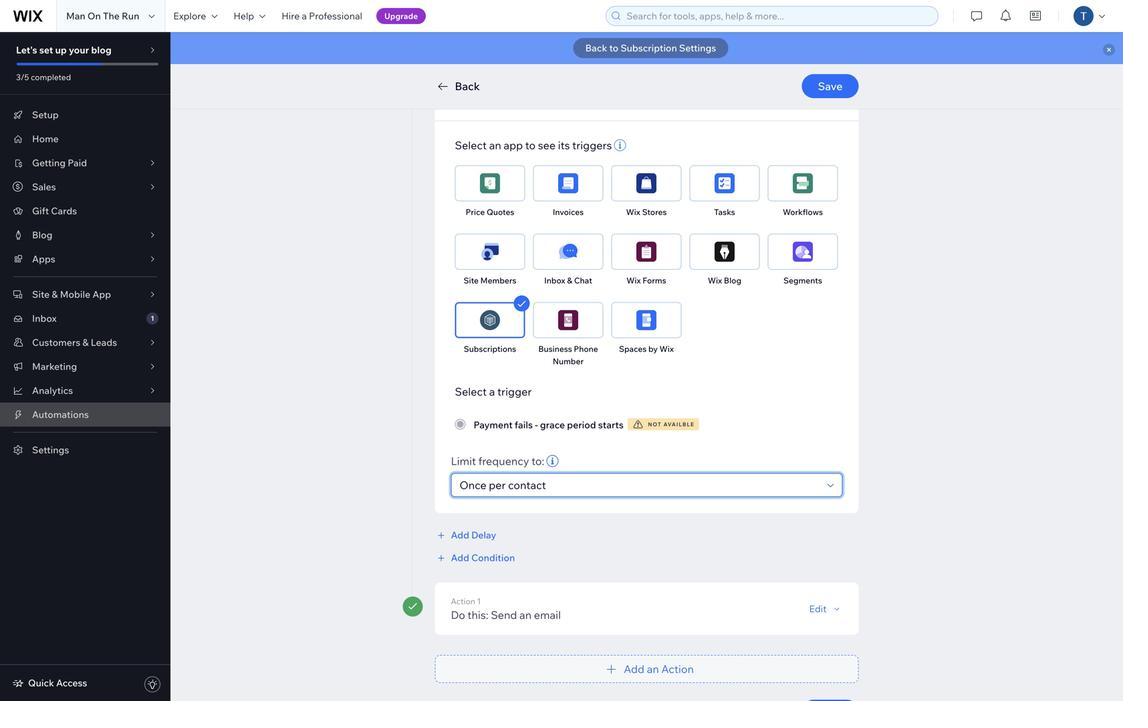 Task type: vqa. For each thing, say whether or not it's contained in the screenshot.
09 Icons / 05 Xlarge48 / 07 Arrow / 01 Arrow Right related to 5
no



Task type: describe. For each thing, give the bounding box(es) containing it.
select for select a trigger
[[455, 385, 487, 399]]

blog
[[91, 44, 112, 56]]

blog inside 'dropdown button'
[[32, 229, 52, 241]]

add condition
[[451, 553, 515, 564]]

inbox for inbox & chat
[[544, 276, 565, 286]]

a for professional
[[302, 10, 307, 22]]

trigger when: payment fails - grace period starts
[[451, 82, 655, 107]]

completed
[[31, 72, 71, 82]]

- inside trigger when: payment fails - grace period starts
[[555, 94, 558, 107]]

inbox for inbox
[[32, 313, 57, 325]]

icon image for members
[[480, 242, 500, 262]]

& for site
[[52, 289, 58, 301]]

price
[[466, 207, 485, 217]]

site members
[[464, 276, 516, 286]]

back to subscription settings button
[[573, 38, 728, 58]]

category image for wix stores
[[636, 173, 657, 194]]

email
[[534, 609, 561, 622]]

stores
[[642, 207, 667, 217]]

customers
[[32, 337, 80, 349]]

wix stores
[[626, 207, 667, 217]]

& for customers
[[83, 337, 89, 349]]

automations
[[32, 409, 89, 421]]

do
[[451, 609, 465, 622]]

gift cards link
[[0, 199, 170, 223]]

send
[[491, 609, 517, 622]]

not
[[648, 422, 662, 428]]

explore
[[173, 10, 206, 22]]

wix for wix stores
[[626, 207, 640, 217]]

back to subscription settings
[[585, 42, 716, 54]]

1 vertical spatial grace
[[540, 420, 565, 431]]

trigger
[[497, 385, 532, 399]]

category image for invoices
[[558, 173, 578, 194]]

quick
[[28, 678, 54, 690]]

action inside button
[[661, 663, 694, 677]]

add condition button
[[435, 553, 515, 565]]

customers & leads button
[[0, 331, 170, 355]]

sales
[[32, 181, 56, 193]]

home link
[[0, 127, 170, 151]]

business
[[538, 344, 572, 354]]

0 horizontal spatial -
[[535, 420, 538, 431]]

availble
[[664, 422, 695, 428]]

3/5
[[16, 72, 29, 82]]

payment inside trigger when: payment fails - grace period starts
[[485, 94, 530, 107]]

quick access
[[28, 678, 87, 690]]

close button
[[802, 88, 843, 100]]

condition
[[471, 553, 515, 564]]

your
[[69, 44, 89, 56]]

category image for wix blog
[[715, 242, 735, 262]]

getting paid button
[[0, 151, 170, 175]]

category image for workflows
[[793, 173, 813, 194]]

tasks
[[714, 207, 735, 217]]

close
[[802, 88, 827, 100]]

number
[[553, 357, 584, 367]]

spaces by wix
[[619, 344, 674, 354]]

let's
[[16, 44, 37, 56]]

invoices
[[553, 207, 584, 217]]

forms
[[643, 276, 666, 286]]

add for add condition
[[451, 553, 469, 564]]

quick access button
[[12, 678, 87, 690]]

not availble
[[648, 422, 695, 428]]

category image for wix forms
[[636, 242, 657, 262]]

add an action
[[624, 663, 694, 677]]

marketing button
[[0, 355, 170, 379]]

select a trigger
[[455, 385, 532, 399]]

category image for subscriptions
[[480, 311, 500, 331]]

back button
[[435, 78, 480, 94]]

gift cards
[[32, 205, 77, 217]]

up
[[55, 44, 67, 56]]

subscriptions
[[464, 344, 516, 354]]

on
[[88, 10, 101, 22]]

add an action button
[[435, 656, 859, 684]]

limit
[[451, 455, 476, 468]]

hire a professional link
[[274, 0, 370, 32]]

fails inside trigger when: payment fails - grace period starts
[[532, 94, 552, 107]]

icon image for &
[[558, 242, 578, 262]]

its
[[558, 139, 570, 152]]

by
[[649, 344, 658, 354]]

let's set up your blog
[[16, 44, 112, 56]]

site for site members
[[464, 276, 479, 286]]

setup
[[32, 109, 59, 121]]

wix right by
[[660, 344, 674, 354]]

analytics
[[32, 385, 73, 397]]

hire
[[282, 10, 300, 22]]

members
[[480, 276, 516, 286]]

settings link
[[0, 439, 170, 463]]

add delay button
[[435, 530, 496, 542]]

man
[[66, 10, 85, 22]]

leads
[[91, 337, 117, 349]]

automations link
[[0, 403, 170, 427]]



Task type: locate. For each thing, give the bounding box(es) containing it.
1 horizontal spatial icon image
[[558, 242, 578, 262]]

subscription
[[621, 42, 677, 54]]

0 horizontal spatial settings
[[32, 445, 69, 456]]

0 vertical spatial payment
[[485, 94, 530, 107]]

1 vertical spatial -
[[535, 420, 538, 431]]

category image up business
[[558, 311, 578, 331]]

select left app
[[455, 139, 487, 152]]

0 vertical spatial an
[[489, 139, 501, 152]]

0 horizontal spatial blog
[[32, 229, 52, 241]]

site inside dropdown button
[[32, 289, 50, 301]]

wix left stores
[[626, 207, 640, 217]]

icon image
[[480, 242, 500, 262], [558, 242, 578, 262]]

wix for wix forms
[[627, 276, 641, 286]]

category image
[[480, 173, 500, 194], [558, 173, 578, 194], [793, 173, 813, 194], [480, 311, 500, 331], [558, 311, 578, 331]]

icon image up inbox & chat at the top of page
[[558, 242, 578, 262]]

help
[[234, 10, 254, 22]]

1 vertical spatial an
[[520, 609, 532, 622]]

1 inside "sidebar" 'element'
[[151, 315, 154, 323]]

0 horizontal spatial icon image
[[480, 242, 500, 262]]

payment fails - grace period starts
[[474, 420, 624, 431]]

1 icon image from the left
[[480, 242, 500, 262]]

settings
[[679, 42, 716, 54], [32, 445, 69, 456]]

to
[[609, 42, 619, 54], [525, 139, 536, 152]]

professional
[[309, 10, 362, 22]]

save button
[[802, 74, 859, 98]]

3/5 completed
[[16, 72, 71, 82]]

category image for business phone number
[[558, 311, 578, 331]]

back left the subscription
[[585, 42, 607, 54]]

1 vertical spatial a
[[489, 385, 495, 399]]

1 horizontal spatial 1
[[477, 597, 481, 607]]

payment
[[485, 94, 530, 107], [474, 420, 513, 431]]

period
[[591, 94, 624, 107], [567, 420, 596, 431]]

& left leads
[[83, 337, 89, 349]]

limit frequency to:
[[451, 455, 544, 468]]

fails down 'trigger'
[[515, 420, 533, 431]]

back inside button
[[455, 80, 480, 93]]

1 select from the top
[[455, 139, 487, 152]]

category image up tasks
[[715, 173, 735, 194]]

1 vertical spatial 1
[[477, 597, 481, 607]]

payment down select a trigger
[[474, 420, 513, 431]]

0 vertical spatial blog
[[32, 229, 52, 241]]

0 vertical spatial site
[[464, 276, 479, 286]]

chat
[[574, 276, 592, 286]]

category image up workflows
[[793, 173, 813, 194]]

a left 'trigger'
[[489, 385, 495, 399]]

inbox
[[544, 276, 565, 286], [32, 313, 57, 325]]

0 horizontal spatial &
[[52, 289, 58, 301]]

site for site & mobile app
[[32, 289, 50, 301]]

0 vertical spatial 1
[[151, 315, 154, 323]]

& left the chat
[[567, 276, 572, 286]]

2 vertical spatial an
[[647, 663, 659, 677]]

help button
[[226, 0, 274, 32]]

1 horizontal spatial an
[[520, 609, 532, 622]]

period up triggers
[[591, 94, 624, 107]]

add inside button
[[624, 663, 645, 677]]

apps button
[[0, 247, 170, 271]]

sidebar element
[[0, 32, 170, 702]]

&
[[567, 276, 572, 286], [52, 289, 58, 301], [83, 337, 89, 349]]

period inside trigger when: payment fails - grace period starts
[[591, 94, 624, 107]]

back to subscription settings alert
[[170, 32, 1123, 64]]

the
[[103, 10, 120, 22]]

back
[[585, 42, 607, 54], [455, 80, 480, 93]]

back up when:
[[455, 80, 480, 93]]

Search for tools, apps, help & more... field
[[623, 7, 934, 25]]

delay
[[471, 530, 496, 542]]

0 horizontal spatial to
[[525, 139, 536, 152]]

a
[[302, 10, 307, 22], [489, 385, 495, 399]]

1 vertical spatial fails
[[515, 420, 533, 431]]

this:
[[468, 609, 488, 622]]

0 vertical spatial to
[[609, 42, 619, 54]]

frequency
[[478, 455, 529, 468]]

starts down back to subscription settings alert on the top
[[626, 94, 655, 107]]

back inside button
[[585, 42, 607, 54]]

1 inside action 1 do this: send an email
[[477, 597, 481, 607]]

1 horizontal spatial -
[[555, 94, 558, 107]]

customers & leads
[[32, 337, 117, 349]]

1 horizontal spatial settings
[[679, 42, 716, 54]]

1 horizontal spatial blog
[[724, 276, 741, 286]]

set
[[39, 44, 53, 56]]

1 vertical spatial select
[[455, 385, 487, 399]]

1 horizontal spatial &
[[83, 337, 89, 349]]

to inside back to subscription settings button
[[609, 42, 619, 54]]

spaces
[[619, 344, 647, 354]]

grace up to:
[[540, 420, 565, 431]]

0 vertical spatial period
[[591, 94, 624, 107]]

a for trigger
[[489, 385, 495, 399]]

site left mobile
[[32, 289, 50, 301]]

select for select an app to see its triggers
[[455, 139, 487, 152]]

0 vertical spatial starts
[[626, 94, 655, 107]]

a right hire
[[302, 10, 307, 22]]

grace inside trigger when: payment fails - grace period starts
[[560, 94, 589, 107]]

1 horizontal spatial back
[[585, 42, 607, 54]]

to left see
[[525, 139, 536, 152]]

& for inbox
[[567, 276, 572, 286]]

back for back to subscription settings
[[585, 42, 607, 54]]

0 horizontal spatial site
[[32, 289, 50, 301]]

man on the run
[[66, 10, 139, 22]]

an
[[489, 139, 501, 152], [520, 609, 532, 622], [647, 663, 659, 677]]

marketing
[[32, 361, 77, 373]]

1 vertical spatial payment
[[474, 420, 513, 431]]

0 horizontal spatial starts
[[598, 420, 624, 431]]

category image up price quotes
[[480, 173, 500, 194]]

getting paid
[[32, 157, 87, 169]]

2 horizontal spatial an
[[647, 663, 659, 677]]

triggers
[[572, 139, 612, 152]]

1 vertical spatial starts
[[598, 420, 624, 431]]

- up to:
[[535, 420, 538, 431]]

wix forms
[[627, 276, 666, 286]]

& inside dropdown button
[[83, 337, 89, 349]]

0 horizontal spatial inbox
[[32, 313, 57, 325]]

icon image up site members
[[480, 242, 500, 262]]

action inside action 1 do this: send an email
[[451, 597, 475, 607]]

0 vertical spatial fails
[[532, 94, 552, 107]]

0 vertical spatial add
[[451, 530, 469, 542]]

to left the subscription
[[609, 42, 619, 54]]

0 vertical spatial a
[[302, 10, 307, 22]]

1 vertical spatial blog
[[724, 276, 741, 286]]

save
[[818, 80, 843, 93]]

add for add an action
[[624, 663, 645, 677]]

0 horizontal spatial 1
[[151, 315, 154, 323]]

1 horizontal spatial action
[[661, 663, 694, 677]]

upgrade button
[[376, 8, 426, 24]]

wix blog
[[708, 276, 741, 286]]

category image up wix forms
[[636, 242, 657, 262]]

to:
[[532, 455, 544, 468]]

wix right forms
[[708, 276, 722, 286]]

category image for price quotes
[[480, 173, 500, 194]]

0 vertical spatial inbox
[[544, 276, 565, 286]]

settings right the subscription
[[679, 42, 716, 54]]

1 vertical spatial back
[[455, 80, 480, 93]]

0 vertical spatial -
[[555, 94, 558, 107]]

action
[[451, 597, 475, 607], [661, 663, 694, 677]]

payment right when:
[[485, 94, 530, 107]]

0 vertical spatial &
[[567, 276, 572, 286]]

2 select from the top
[[455, 385, 487, 399]]

an inside button
[[647, 663, 659, 677]]

0 horizontal spatial back
[[455, 80, 480, 93]]

period down number
[[567, 420, 596, 431]]

edit button
[[809, 604, 843, 616]]

1 vertical spatial inbox
[[32, 313, 57, 325]]

0 vertical spatial select
[[455, 139, 487, 152]]

1 horizontal spatial inbox
[[544, 276, 565, 286]]

an inside action 1 do this: send an email
[[520, 609, 532, 622]]

quotes
[[487, 207, 514, 217]]

inbox left the chat
[[544, 276, 565, 286]]

1 vertical spatial action
[[661, 663, 694, 677]]

0 horizontal spatial action
[[451, 597, 475, 607]]

select
[[455, 139, 487, 152], [455, 385, 487, 399]]

sales button
[[0, 175, 170, 199]]

category image up wix blog
[[715, 242, 735, 262]]

starts inside trigger when: payment fails - grace period starts
[[626, 94, 655, 107]]

category image up spaces by wix
[[636, 311, 657, 331]]

2 horizontal spatial &
[[567, 276, 572, 286]]

& inside dropdown button
[[52, 289, 58, 301]]

2 icon image from the left
[[558, 242, 578, 262]]

business phone number
[[538, 344, 598, 367]]

1 horizontal spatial to
[[609, 42, 619, 54]]

add delay
[[451, 530, 496, 542]]

select an app to see its triggers
[[455, 139, 612, 152]]

blog button
[[0, 223, 170, 247]]

starts left "not" at bottom
[[598, 420, 624, 431]]

category image up invoices
[[558, 173, 578, 194]]

2 vertical spatial &
[[83, 337, 89, 349]]

category image for segments
[[793, 242, 813, 262]]

trigger
[[451, 82, 478, 92]]

category image up wix stores
[[636, 173, 657, 194]]

paid
[[68, 157, 87, 169]]

fails up see
[[532, 94, 552, 107]]

0 horizontal spatial a
[[302, 10, 307, 22]]

settings inside "sidebar" 'element'
[[32, 445, 69, 456]]

2 vertical spatial add
[[624, 663, 645, 677]]

setup link
[[0, 103, 170, 127]]

0 horizontal spatial an
[[489, 139, 501, 152]]

getting
[[32, 157, 66, 169]]

inbox inside "sidebar" 'element'
[[32, 313, 57, 325]]

- up the its
[[555, 94, 558, 107]]

apps
[[32, 253, 55, 265]]

0 vertical spatial settings
[[679, 42, 716, 54]]

add for add delay
[[451, 530, 469, 542]]

app
[[504, 139, 523, 152]]

segments
[[784, 276, 822, 286]]

home
[[32, 133, 59, 145]]

0 vertical spatial grace
[[560, 94, 589, 107]]

see
[[538, 139, 556, 152]]

1 horizontal spatial starts
[[626, 94, 655, 107]]

access
[[56, 678, 87, 690]]

phone
[[574, 344, 598, 354]]

category image up segments
[[793, 242, 813, 262]]

0 vertical spatial back
[[585, 42, 607, 54]]

category image for spaces by wix
[[636, 311, 657, 331]]

site left 'members'
[[464, 276, 479, 286]]

category image up the "subscriptions" on the left of the page
[[480, 311, 500, 331]]

an for add
[[647, 663, 659, 677]]

category image
[[636, 173, 657, 194], [715, 173, 735, 194], [636, 242, 657, 262], [715, 242, 735, 262], [793, 242, 813, 262], [636, 311, 657, 331]]

wix for wix blog
[[708, 276, 722, 286]]

run
[[122, 10, 139, 22]]

back for back
[[455, 80, 480, 93]]

1 horizontal spatial a
[[489, 385, 495, 399]]

-
[[555, 94, 558, 107], [535, 420, 538, 431]]

category image for tasks
[[715, 173, 735, 194]]

when:
[[451, 94, 483, 107]]

inbox up customers
[[32, 313, 57, 325]]

app
[[92, 289, 111, 301]]

grace up the its
[[560, 94, 589, 107]]

gift
[[32, 205, 49, 217]]

analytics button
[[0, 379, 170, 403]]

1 horizontal spatial site
[[464, 276, 479, 286]]

settings inside button
[[679, 42, 716, 54]]

1 vertical spatial period
[[567, 420, 596, 431]]

workflows
[[783, 207, 823, 217]]

action 1 do this: send an email
[[451, 597, 561, 622]]

wix
[[626, 207, 640, 217], [627, 276, 641, 286], [708, 276, 722, 286], [660, 344, 674, 354]]

an for select
[[489, 139, 501, 152]]

1 vertical spatial settings
[[32, 445, 69, 456]]

& left mobile
[[52, 289, 58, 301]]

settings down automations on the left of the page
[[32, 445, 69, 456]]

wix left forms
[[627, 276, 641, 286]]

1 vertical spatial to
[[525, 139, 536, 152]]

select left 'trigger'
[[455, 385, 487, 399]]

1 vertical spatial add
[[451, 553, 469, 564]]

1 vertical spatial site
[[32, 289, 50, 301]]

None field
[[456, 474, 823, 497]]

inbox & chat
[[544, 276, 592, 286]]

0 vertical spatial action
[[451, 597, 475, 607]]

1 vertical spatial &
[[52, 289, 58, 301]]

edit
[[809, 604, 827, 615]]

upgrade
[[384, 11, 418, 21]]



